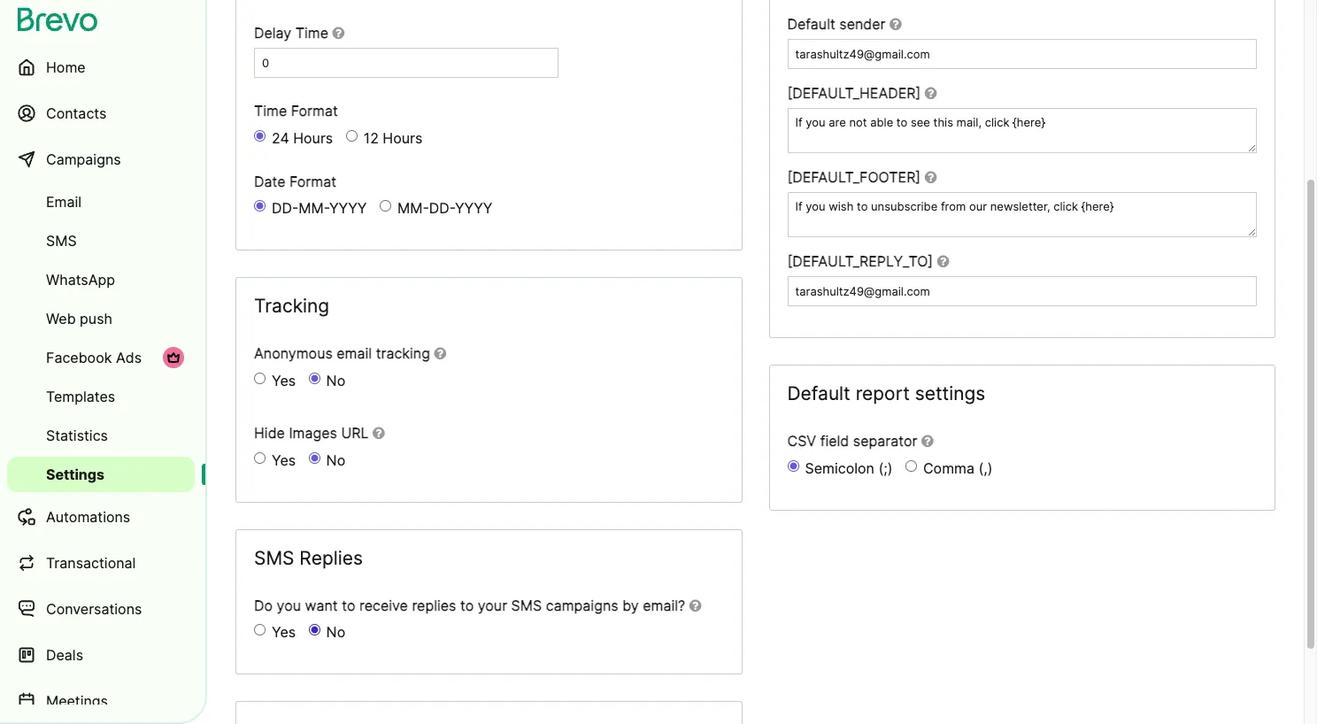 Task type: describe. For each thing, give the bounding box(es) containing it.
tracking
[[376, 345, 430, 363]]

date format
[[254, 172, 337, 190]]

anonymous
[[254, 345, 333, 363]]

format for hours
[[291, 102, 338, 120]]

(,)
[[979, 460, 993, 477]]

sender
[[840, 15, 886, 33]]

1 mm- from the left
[[299, 200, 329, 217]]

anonymous email tracking
[[254, 345, 430, 363]]

want
[[305, 597, 338, 615]]

whatsapp
[[46, 271, 115, 289]]

campaigns link
[[7, 138, 195, 181]]

deals link
[[7, 634, 195, 677]]

0 vertical spatial time
[[296, 24, 329, 42]]

2 horizontal spatial sms
[[512, 597, 542, 615]]

2 dd- from the left
[[429, 200, 455, 217]]

24 hours
[[272, 129, 333, 147]]

left___rvooi image
[[167, 351, 181, 365]]

comma
[[924, 460, 975, 477]]

1 to from the left
[[342, 597, 356, 615]]

no for sms replies
[[326, 624, 346, 642]]

home link
[[7, 46, 195, 89]]

web push link
[[7, 301, 195, 337]]

hours for 12 hours
[[383, 129, 423, 147]]

default sender
[[788, 15, 886, 33]]

field
[[821, 433, 850, 450]]

[default_header]
[[788, 84, 921, 102]]

automations link
[[7, 496, 195, 539]]

conversations link
[[7, 588, 195, 631]]

question circle image for [default_footer]
[[925, 170, 937, 184]]

do you want to receive replies to your sms campaigns by email?
[[254, 597, 686, 615]]

yyyy for dd-
[[455, 200, 493, 217]]

csv field separator
[[788, 433, 918, 450]]

24
[[272, 129, 289, 147]]

no for tracking
[[326, 372, 346, 390]]

facebook
[[46, 349, 112, 367]]

email
[[337, 345, 372, 363]]

csv
[[788, 433, 817, 450]]

mm-dd-yyyy
[[398, 200, 493, 217]]

question circle image for delay time
[[333, 26, 345, 40]]

receive
[[360, 597, 408, 615]]

email link
[[7, 184, 195, 220]]

your
[[478, 597, 508, 615]]

(;)
[[879, 460, 893, 477]]

2 no from the top
[[326, 451, 346, 469]]

you
[[277, 597, 301, 615]]

[default_footer]
[[788, 168, 921, 186]]

yes for sms replies
[[272, 624, 296, 642]]

hide images url
[[254, 424, 369, 442]]

default for default sender
[[788, 15, 836, 33]]

templates link
[[7, 379, 195, 415]]

by
[[623, 597, 639, 615]]

replies
[[300, 547, 363, 569]]

format for mm-
[[290, 172, 337, 190]]

transactional
[[46, 554, 136, 572]]

2 mm- from the left
[[398, 200, 429, 217]]

contacts link
[[7, 92, 195, 135]]

settings
[[46, 466, 104, 484]]

deals
[[46, 647, 83, 664]]

12
[[364, 129, 379, 147]]

yes for tracking
[[272, 372, 296, 390]]

push
[[80, 310, 112, 328]]



Task type: locate. For each thing, give the bounding box(es) containing it.
question circle image for hide images url
[[373, 426, 385, 440]]

whatsapp link
[[7, 262, 195, 298]]

delay time
[[254, 24, 329, 42]]

yyyy
[[329, 200, 367, 217], [455, 200, 493, 217]]

1 horizontal spatial mm-
[[398, 200, 429, 217]]

question circle image right sender
[[890, 17, 902, 31]]

no
[[326, 372, 346, 390], [326, 451, 346, 469], [326, 624, 346, 642]]

url
[[341, 424, 369, 442]]

mm- down date format
[[299, 200, 329, 217]]

to right 'want'
[[342, 597, 356, 615]]

question circle image right delay time
[[333, 26, 345, 40]]

yes down anonymous
[[272, 372, 296, 390]]

[default_reply_to]
[[788, 253, 934, 270]]

0 vertical spatial format
[[291, 102, 338, 120]]

yes down you
[[272, 624, 296, 642]]

meetings
[[46, 693, 108, 710]]

None text field
[[788, 0, 1258, 0], [788, 39, 1258, 69], [788, 192, 1258, 238], [788, 0, 1258, 0], [788, 39, 1258, 69], [788, 192, 1258, 238]]

2 yyyy from the left
[[455, 200, 493, 217]]

web
[[46, 310, 76, 328]]

conversations
[[46, 601, 142, 618]]

meetings link
[[7, 680, 195, 723]]

1 yes from the top
[[272, 372, 296, 390]]

question circle image for do you want to receive replies to your sms campaigns by email?
[[690, 599, 702, 613]]

format
[[291, 102, 338, 120], [290, 172, 337, 190]]

to
[[342, 597, 356, 615], [461, 597, 474, 615]]

question circle image for [default_reply_to]
[[938, 255, 950, 269]]

yyyy for mm-
[[329, 200, 367, 217]]

question circle image right the [default_reply_to]
[[938, 255, 950, 269]]

2 default from the top
[[788, 383, 851, 405]]

sms right your
[[512, 597, 542, 615]]

question circle image for anonymous email tracking
[[434, 347, 447, 361]]

1 vertical spatial yes
[[272, 451, 296, 469]]

no down url
[[326, 451, 346, 469]]

sms replies
[[254, 547, 363, 569]]

statistics link
[[7, 418, 195, 453]]

to left your
[[461, 597, 474, 615]]

home
[[46, 58, 86, 76]]

statistics
[[46, 427, 108, 445]]

sms for sms replies
[[254, 547, 294, 569]]

semicolon
[[806, 460, 875, 477]]

sms for sms
[[46, 232, 77, 250]]

question circle image right [default_footer]
[[925, 170, 937, 184]]

templates
[[46, 388, 115, 406]]

None radio
[[346, 130, 358, 141], [380, 201, 391, 212], [309, 373, 320, 384], [254, 452, 266, 464], [906, 461, 918, 472], [254, 625, 266, 636], [346, 130, 358, 141], [380, 201, 391, 212], [309, 373, 320, 384], [254, 452, 266, 464], [906, 461, 918, 472], [254, 625, 266, 636]]

time right delay
[[296, 24, 329, 42]]

1 yyyy from the left
[[329, 200, 367, 217]]

question circle image right email?
[[690, 599, 702, 613]]

question circle image right [default_header]
[[925, 86, 938, 100]]

1 vertical spatial format
[[290, 172, 337, 190]]

settings
[[916, 383, 986, 405]]

images
[[289, 424, 337, 442]]

hours right 12 at the left top
[[383, 129, 423, 147]]

default
[[788, 15, 836, 33], [788, 383, 851, 405]]

default up field at bottom
[[788, 383, 851, 405]]

1 horizontal spatial to
[[461, 597, 474, 615]]

mm- down 12 hours
[[398, 200, 429, 217]]

default left sender
[[788, 15, 836, 33]]

0 vertical spatial no
[[326, 372, 346, 390]]

comma (,)
[[924, 460, 993, 477]]

0 horizontal spatial sms
[[46, 232, 77, 250]]

0 horizontal spatial dd-
[[272, 200, 299, 217]]

automations
[[46, 508, 130, 526]]

hours for 24 hours
[[293, 129, 333, 147]]

1 horizontal spatial dd-
[[429, 200, 455, 217]]

date
[[254, 172, 286, 190]]

yes down hide
[[272, 451, 296, 469]]

hours down time format
[[293, 129, 333, 147]]

12 hours
[[364, 129, 423, 147]]

facebook ads link
[[7, 340, 195, 376]]

no down 'want'
[[326, 624, 346, 642]]

campaigns
[[46, 151, 121, 168]]

0 horizontal spatial hours
[[293, 129, 333, 147]]

time
[[296, 24, 329, 42], [254, 102, 287, 120]]

sms
[[46, 232, 77, 250], [254, 547, 294, 569], [512, 597, 542, 615]]

1 vertical spatial time
[[254, 102, 287, 120]]

hide
[[254, 424, 285, 442]]

2 yes from the top
[[272, 451, 296, 469]]

1 dd- from the left
[[272, 200, 299, 217]]

1 vertical spatial no
[[326, 451, 346, 469]]

question circle image
[[925, 86, 938, 100], [938, 255, 950, 269], [922, 434, 934, 449], [690, 599, 702, 613]]

facebook ads
[[46, 349, 142, 367]]

question circle image for csv field separator
[[922, 434, 934, 449]]

no down anonymous email tracking
[[326, 372, 346, 390]]

email
[[46, 193, 82, 211]]

sms down email
[[46, 232, 77, 250]]

None text field
[[254, 48, 559, 78], [788, 108, 1258, 153], [788, 277, 1258, 307], [254, 48, 559, 78], [788, 108, 1258, 153], [788, 277, 1258, 307]]

1 horizontal spatial time
[[296, 24, 329, 42]]

0 vertical spatial default
[[788, 15, 836, 33]]

question circle image for [default_header]
[[925, 86, 938, 100]]

web push
[[46, 310, 112, 328]]

1 horizontal spatial yyyy
[[455, 200, 493, 217]]

do
[[254, 597, 273, 615]]

question circle image for default sender
[[890, 17, 902, 31]]

2 vertical spatial yes
[[272, 624, 296, 642]]

time format
[[254, 102, 338, 120]]

question circle image right tracking on the left of page
[[434, 347, 447, 361]]

contacts
[[46, 105, 107, 122]]

replies
[[412, 597, 457, 615]]

question circle image
[[890, 17, 902, 31], [333, 26, 345, 40], [925, 170, 937, 184], [434, 347, 447, 361], [373, 426, 385, 440]]

report
[[856, 383, 910, 405]]

delay
[[254, 24, 292, 42]]

1 vertical spatial sms
[[254, 547, 294, 569]]

campaigns
[[546, 597, 619, 615]]

hours
[[293, 129, 333, 147], [383, 129, 423, 147]]

2 hours from the left
[[383, 129, 423, 147]]

1 hours from the left
[[293, 129, 333, 147]]

3 yes from the top
[[272, 624, 296, 642]]

email?
[[643, 597, 686, 615]]

0 horizontal spatial yyyy
[[329, 200, 367, 217]]

ads
[[116, 349, 142, 367]]

dd-
[[272, 200, 299, 217], [429, 200, 455, 217]]

question circle image up comma on the right bottom of page
[[922, 434, 934, 449]]

0 vertical spatial sms
[[46, 232, 77, 250]]

2 to from the left
[[461, 597, 474, 615]]

2 vertical spatial sms
[[512, 597, 542, 615]]

default report settings
[[788, 383, 986, 405]]

1 vertical spatial default
[[788, 383, 851, 405]]

format up 24 hours
[[291, 102, 338, 120]]

dd-mm-yyyy
[[272, 200, 367, 217]]

2 vertical spatial no
[[326, 624, 346, 642]]

1 no from the top
[[326, 372, 346, 390]]

question circle image right url
[[373, 426, 385, 440]]

0 horizontal spatial to
[[342, 597, 356, 615]]

transactional link
[[7, 542, 195, 585]]

3 no from the top
[[326, 624, 346, 642]]

separator
[[854, 433, 918, 450]]

1 default from the top
[[788, 15, 836, 33]]

semicolon (;)
[[806, 460, 893, 477]]

0 horizontal spatial time
[[254, 102, 287, 120]]

0 vertical spatial yes
[[272, 372, 296, 390]]

1 horizontal spatial hours
[[383, 129, 423, 147]]

settings link
[[7, 457, 195, 492]]

sms link
[[7, 223, 195, 259]]

format up dd-mm-yyyy
[[290, 172, 337, 190]]

time up 24
[[254, 102, 287, 120]]

tracking
[[254, 295, 330, 317]]

sms up do
[[254, 547, 294, 569]]

default for default report settings
[[788, 383, 851, 405]]

1 horizontal spatial sms
[[254, 547, 294, 569]]

yes
[[272, 372, 296, 390], [272, 451, 296, 469], [272, 624, 296, 642]]

0 horizontal spatial mm-
[[299, 200, 329, 217]]

None radio
[[254, 130, 266, 141], [254, 201, 266, 212], [254, 373, 266, 384], [309, 452, 320, 464], [788, 461, 799, 472], [309, 625, 320, 636], [254, 130, 266, 141], [254, 201, 266, 212], [254, 373, 266, 384], [309, 452, 320, 464], [788, 461, 799, 472], [309, 625, 320, 636]]

mm-
[[299, 200, 329, 217], [398, 200, 429, 217]]



Task type: vqa. For each thing, say whether or not it's contained in the screenshot.
Statistics
yes



